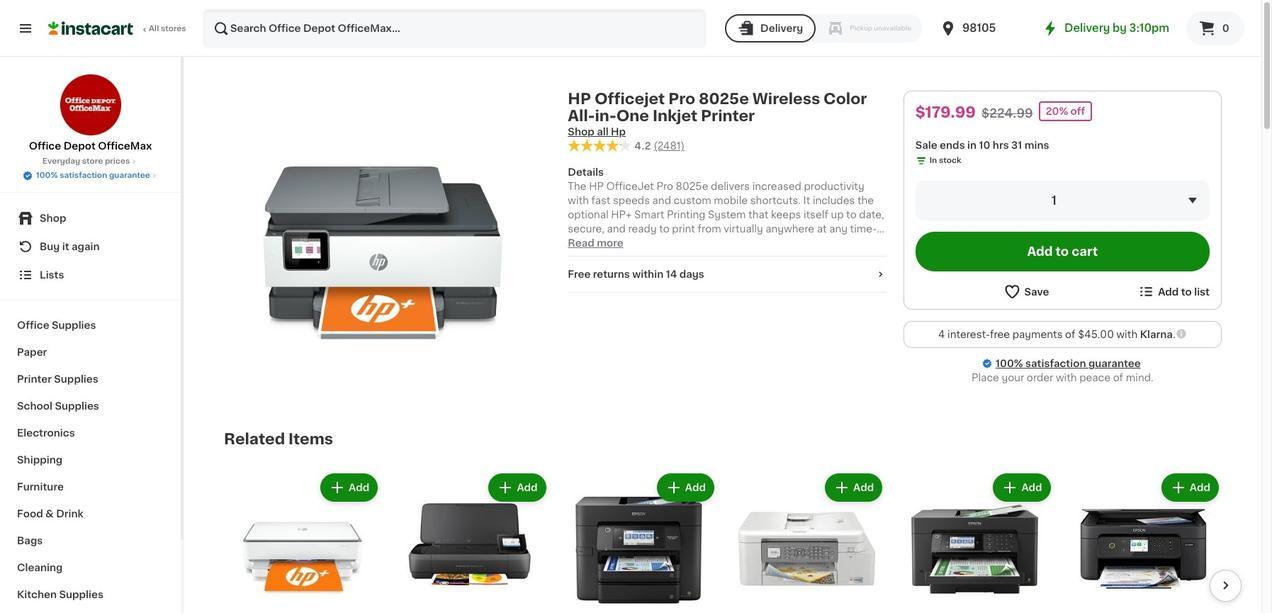 Task type: vqa. For each thing, say whether or not it's contained in the screenshot.
Beets, Radishes & Other Root Vegetables
no



Task type: locate. For each thing, give the bounding box(es) containing it.
satisfaction up place your order with peace of mind.
[[1026, 359, 1086, 369]]

100% inside "button"
[[36, 172, 58, 179]]

add to cart button
[[916, 232, 1210, 271]]

100% satisfaction guarantee
[[36, 172, 150, 179], [996, 359, 1141, 369]]

0 vertical spatial to
[[1056, 246, 1069, 257]]

your
[[1002, 373, 1024, 383]]

1 horizontal spatial delivery
[[1065, 23, 1110, 33]]

klarna
[[1140, 330, 1173, 340]]

supplies for kitchen supplies
[[59, 590, 103, 600]]

supplies up school supplies link
[[54, 374, 98, 384]]

printer up school
[[17, 374, 52, 384]]

1
[[1052, 195, 1057, 206]]

hp
[[568, 91, 591, 106]]

0 vertical spatial 100% satisfaction guarantee
[[36, 172, 150, 179]]

satisfaction down everyday store prices
[[60, 172, 107, 179]]

31
[[1012, 140, 1022, 150]]

items
[[289, 432, 333, 447]]

supplies for school supplies
[[55, 401, 99, 411]]

4.2 (2481)
[[635, 141, 685, 151]]

guarantee down the prices at top left
[[109, 172, 150, 179]]

add for 4th the product group
[[853, 483, 874, 493]]

1 horizontal spatial with
[[1117, 330, 1138, 340]]

0 horizontal spatial satisfaction
[[60, 172, 107, 179]]

in
[[930, 157, 937, 164]]

everyday store prices link
[[42, 156, 138, 167]]

20% off
[[1046, 106, 1085, 116]]

office up everyday
[[29, 141, 61, 151]]

Search field
[[204, 10, 705, 47]]

0 horizontal spatial printer
[[17, 374, 52, 384]]

100% down everyday
[[36, 172, 58, 179]]

delivery for delivery
[[761, 23, 803, 33]]

save button
[[1004, 283, 1049, 301]]

supplies down cleaning link
[[59, 590, 103, 600]]

1 vertical spatial to
[[1181, 287, 1192, 297]]

shop up buy
[[40, 213, 66, 223]]

0 horizontal spatial with
[[1056, 373, 1077, 383]]

6 product group from the left
[[1065, 471, 1222, 613]]

supplies up electronics link
[[55, 401, 99, 411]]

98105
[[963, 23, 996, 33]]

0 horizontal spatial of
[[1065, 330, 1076, 340]]

2 product group from the left
[[392, 471, 549, 613]]

$45.00
[[1078, 330, 1114, 340]]

item carousel region
[[204, 465, 1242, 613]]

drink
[[56, 509, 84, 519]]

1 horizontal spatial satisfaction
[[1026, 359, 1086, 369]]

1 vertical spatial office
[[17, 320, 49, 330]]

satisfaction inside "button"
[[60, 172, 107, 179]]

delivery
[[1065, 23, 1110, 33], [761, 23, 803, 33]]

1 vertical spatial guarantee
[[1089, 359, 1141, 369]]

printer down "8025e"
[[701, 108, 755, 123]]

delivery inside delivery button
[[761, 23, 803, 33]]

100% satisfaction guarantee up place your order with peace of mind.
[[996, 359, 1141, 369]]

lists
[[40, 270, 64, 280]]

4.2
[[635, 141, 651, 151]]

1 horizontal spatial of
[[1113, 373, 1124, 383]]

delivery inside delivery by 3:10pm link
[[1065, 23, 1110, 33]]

0 horizontal spatial guarantee
[[109, 172, 150, 179]]

0 vertical spatial office
[[29, 141, 61, 151]]

6 add button from the left
[[1163, 475, 1218, 500]]

3 product group from the left
[[560, 471, 717, 613]]

0 vertical spatial shop
[[568, 127, 595, 137]]

store
[[82, 157, 103, 165]]

0 vertical spatial of
[[1065, 330, 1076, 340]]

color
[[824, 91, 867, 106]]

bags link
[[9, 527, 172, 554]]

delivery up wireless
[[761, 23, 803, 33]]

1 horizontal spatial guarantee
[[1089, 359, 1141, 369]]

service type group
[[725, 14, 923, 43]]

100% satisfaction guarantee button
[[22, 167, 159, 181]]

1 vertical spatial shop
[[40, 213, 66, 223]]

0 horizontal spatial 100% satisfaction guarantee
[[36, 172, 150, 179]]

0 horizontal spatial shop
[[40, 213, 66, 223]]

paper link
[[9, 339, 172, 366]]

to for cart
[[1056, 246, 1069, 257]]

1 horizontal spatial shop
[[568, 127, 595, 137]]

supplies up 'paper' 'link'
[[52, 320, 96, 330]]

product group
[[224, 471, 381, 613], [392, 471, 549, 613], [560, 471, 717, 613], [729, 471, 886, 613], [897, 471, 1054, 613], [1065, 471, 1222, 613]]

14
[[666, 269, 677, 279]]

supplies for office supplies
[[52, 320, 96, 330]]

with left "klarna"
[[1117, 330, 1138, 340]]

details
[[568, 167, 604, 177]]

1 add button from the left
[[322, 475, 377, 500]]

with down 100% satisfaction guarantee link
[[1056, 373, 1077, 383]]

office depot officemax
[[29, 141, 152, 151]]

hp officejet pro 8025e wireless color all-in-one inkjet printer image
[[235, 102, 530, 397]]

free
[[568, 269, 591, 279]]

satisfaction
[[60, 172, 107, 179], [1026, 359, 1086, 369]]

furniture
[[17, 482, 64, 492]]

1 horizontal spatial 100%
[[996, 359, 1023, 369]]

100% satisfaction guarantee down everyday store prices link
[[36, 172, 150, 179]]

1 vertical spatial printer
[[17, 374, 52, 384]]

paper
[[17, 347, 47, 357]]

100% up your
[[996, 359, 1023, 369]]

furniture link
[[9, 473, 172, 500]]

0 vertical spatial printer
[[701, 108, 755, 123]]

mind.
[[1126, 373, 1154, 383]]

guarantee
[[109, 172, 150, 179], [1089, 359, 1141, 369]]

0 horizontal spatial to
[[1056, 246, 1069, 257]]

(2481)
[[654, 141, 685, 151]]

0 button
[[1187, 11, 1245, 45]]

list
[[1194, 287, 1210, 297]]

shop
[[568, 127, 595, 137], [40, 213, 66, 223]]

printer
[[701, 108, 755, 123], [17, 374, 52, 384]]

details button
[[568, 165, 886, 179]]

free
[[990, 330, 1010, 340]]

in stock
[[930, 157, 962, 164]]

to left cart
[[1056, 246, 1069, 257]]

food
[[17, 509, 43, 519]]

0 horizontal spatial delivery
[[761, 23, 803, 33]]

one
[[616, 108, 649, 123]]

related items
[[224, 432, 333, 447]]

bags
[[17, 536, 43, 546]]

5 product group from the left
[[897, 471, 1054, 613]]

add to list
[[1158, 287, 1210, 297]]

1 horizontal spatial printer
[[701, 108, 755, 123]]

0 vertical spatial 100%
[[36, 172, 58, 179]]

free returns within 14 days
[[568, 269, 704, 279]]

0 horizontal spatial 100%
[[36, 172, 58, 179]]

prices
[[105, 157, 130, 165]]

100% satisfaction guarantee inside 100% satisfaction guarantee "button"
[[36, 172, 150, 179]]

office for office depot officemax
[[29, 141, 61, 151]]

(2481) button
[[654, 139, 685, 153]]

★★★★★
[[568, 140, 632, 152], [568, 140, 632, 152]]

kitchen supplies link
[[9, 581, 172, 608]]

of left mind.
[[1113, 373, 1124, 383]]

guarantee inside 100% satisfaction guarantee "button"
[[109, 172, 150, 179]]

in-
[[595, 108, 616, 123]]

1 horizontal spatial to
[[1181, 287, 1192, 297]]

to
[[1056, 246, 1069, 257], [1181, 287, 1192, 297]]

1 vertical spatial with
[[1056, 373, 1077, 383]]

0 vertical spatial with
[[1117, 330, 1138, 340]]

1 vertical spatial 100%
[[996, 359, 1023, 369]]

office for office supplies
[[17, 320, 49, 330]]

to left the list
[[1181, 287, 1192, 297]]

.
[[1173, 330, 1176, 340]]

None search field
[[203, 9, 707, 48]]

0 vertical spatial satisfaction
[[60, 172, 107, 179]]

4 interest-free payments of $45.00 with klarna .
[[939, 330, 1176, 340]]

shop down the 'all-'
[[568, 127, 595, 137]]

kitchen supplies
[[17, 590, 103, 600]]

all-
[[568, 108, 595, 123]]

1 vertical spatial 100% satisfaction guarantee
[[996, 359, 1141, 369]]

of left $45.00
[[1065, 330, 1076, 340]]

of
[[1065, 330, 1076, 340], [1113, 373, 1124, 383]]

interest-
[[948, 330, 990, 340]]

guarantee up "peace"
[[1089, 359, 1141, 369]]

100% satisfaction guarantee link
[[996, 357, 1141, 371]]

read more
[[568, 238, 624, 248]]

supplies
[[52, 320, 96, 330], [54, 374, 98, 384], [55, 401, 99, 411], [59, 590, 103, 600]]

office up paper
[[17, 320, 49, 330]]

stores
[[161, 25, 186, 33]]

0 vertical spatial guarantee
[[109, 172, 150, 179]]

2 add button from the left
[[490, 475, 545, 500]]

more
[[597, 238, 624, 248]]

98105 button
[[940, 9, 1025, 48]]

printer inside hp officejet pro 8025e wireless color all-in-one inkjet printer shop all hp
[[701, 108, 755, 123]]

electronics link
[[9, 420, 172, 447]]

1 horizontal spatial 100% satisfaction guarantee
[[996, 359, 1141, 369]]

delivery left by
[[1065, 23, 1110, 33]]



Task type: describe. For each thing, give the bounding box(es) containing it.
office depot officemax link
[[29, 74, 152, 153]]

hp
[[611, 127, 626, 137]]

add for first the product group from right
[[1190, 483, 1211, 493]]

officemax
[[98, 141, 152, 151]]

instacart logo image
[[48, 20, 133, 37]]

hp officejet pro 8025e wireless color all-in-one inkjet printer shop all hp
[[568, 91, 867, 137]]

$179.99
[[916, 105, 976, 120]]

1 field
[[916, 181, 1210, 220]]

within
[[632, 269, 664, 279]]

4 add button from the left
[[827, 475, 881, 500]]

everyday
[[42, 157, 80, 165]]

to for list
[[1181, 287, 1192, 297]]

it
[[62, 242, 69, 252]]

10
[[979, 140, 991, 150]]

add for 5th the product group
[[1022, 483, 1042, 493]]

depot
[[64, 141, 96, 151]]

buy it again link
[[9, 232, 172, 261]]

cart
[[1072, 246, 1098, 257]]

3:10pm
[[1130, 23, 1170, 33]]

add for second the product group from the left
[[517, 483, 538, 493]]

school
[[17, 401, 52, 411]]

cleaning link
[[9, 554, 172, 581]]

peace
[[1080, 373, 1111, 383]]

shop inside hp officejet pro 8025e wireless color all-in-one inkjet printer shop all hp
[[568, 127, 595, 137]]

everyday store prices
[[42, 157, 130, 165]]

1 vertical spatial satisfaction
[[1026, 359, 1086, 369]]

shipping link
[[9, 447, 172, 473]]

all stores link
[[48, 9, 187, 48]]

read
[[568, 238, 595, 248]]

$179.99 $224.99
[[916, 105, 1033, 120]]

3 add button from the left
[[658, 475, 713, 500]]

hrs
[[993, 140, 1009, 150]]

buy
[[40, 242, 60, 252]]

1 product group from the left
[[224, 471, 381, 613]]

0
[[1222, 23, 1230, 33]]

school supplies
[[17, 401, 99, 411]]

delivery by 3:10pm link
[[1042, 20, 1170, 37]]

shop link
[[9, 204, 172, 232]]

buy it again
[[40, 242, 100, 252]]

guarantee inside 100% satisfaction guarantee link
[[1089, 359, 1141, 369]]

printer supplies
[[17, 374, 98, 384]]

ends
[[940, 140, 965, 150]]

add for 4th the product group from right
[[685, 483, 706, 493]]

school supplies link
[[9, 393, 172, 420]]

food & drink
[[17, 509, 84, 519]]

kitchen
[[17, 590, 57, 600]]

returns
[[593, 269, 630, 279]]

off
[[1071, 106, 1085, 116]]

add to list button
[[1138, 283, 1210, 301]]

read more button
[[568, 236, 624, 250]]

place
[[972, 373, 999, 383]]

office depot officemax logo image
[[59, 74, 122, 136]]

&
[[45, 509, 54, 519]]

days
[[680, 269, 704, 279]]

sale
[[916, 140, 938, 150]]

shipping
[[17, 455, 62, 465]]

printer supplies link
[[9, 366, 172, 393]]

by
[[1113, 23, 1127, 33]]

place your order with peace of mind.
[[972, 373, 1154, 383]]

4
[[939, 330, 945, 340]]

supplies for printer supplies
[[54, 374, 98, 384]]

mins
[[1025, 140, 1049, 150]]

add to cart
[[1027, 246, 1098, 257]]

delivery by 3:10pm
[[1065, 23, 1170, 33]]

all
[[597, 127, 609, 137]]

electronics
[[17, 428, 75, 438]]

5 add button from the left
[[995, 475, 1050, 500]]

related
[[224, 432, 285, 447]]

lists link
[[9, 261, 172, 289]]

pro
[[669, 91, 695, 106]]

4 product group from the left
[[729, 471, 886, 613]]

officejet
[[595, 91, 665, 106]]

food & drink link
[[9, 500, 172, 527]]

delivery for delivery by 3:10pm
[[1065, 23, 1110, 33]]

save
[[1025, 287, 1049, 297]]

1 vertical spatial of
[[1113, 373, 1124, 383]]

wireless
[[753, 91, 820, 106]]

order
[[1027, 373, 1054, 383]]

office supplies link
[[9, 312, 172, 339]]

delivery button
[[725, 14, 816, 43]]

add for 1st the product group from the left
[[349, 483, 370, 493]]



